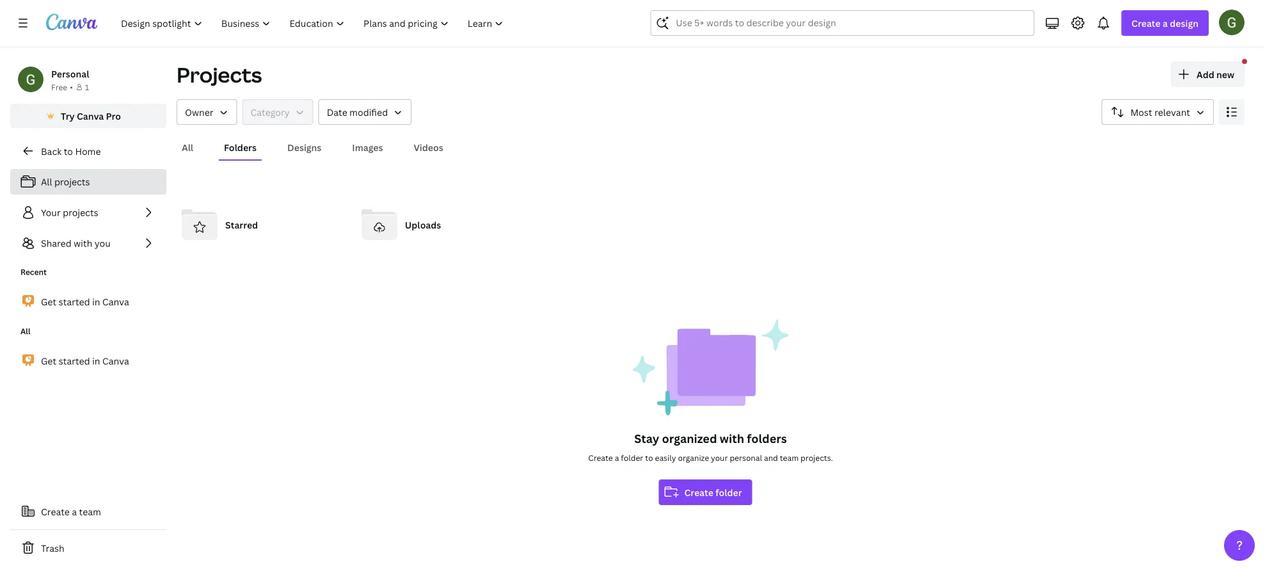 Task type: vqa. For each thing, say whether or not it's contained in the screenshot.
11th group from left
no



Task type: describe. For each thing, give the bounding box(es) containing it.
get for second the get started in canva link from the bottom of the page
[[41, 296, 56, 308]]

try canva pro
[[61, 110, 121, 122]]

most relevant
[[1131, 106, 1191, 118]]

team inside stay organized with folders create a folder to easily organize your personal and team projects.
[[780, 452, 799, 463]]

•
[[70, 82, 73, 92]]

list containing all projects
[[10, 169, 166, 256]]

personal
[[51, 68, 89, 80]]

2 vertical spatial canva
[[102, 355, 129, 367]]

owner
[[185, 106, 214, 118]]

shared with you
[[41, 237, 111, 249]]

get for first the get started in canva link from the bottom
[[41, 355, 56, 367]]

Search search field
[[676, 11, 1009, 35]]

1 in from the top
[[92, 296, 100, 308]]

personal
[[730, 452, 763, 463]]

Category button
[[242, 99, 314, 125]]

try
[[61, 110, 75, 122]]

all projects
[[41, 176, 90, 188]]

easily
[[655, 452, 677, 463]]

folders button
[[219, 135, 262, 159]]

create inside stay organized with folders create a folder to easily organize your personal and team projects.
[[589, 452, 613, 463]]

projects for all projects
[[54, 176, 90, 188]]

create folder button
[[659, 480, 753, 505]]

create a team
[[41, 506, 101, 518]]

Owner button
[[177, 99, 237, 125]]

organized
[[662, 431, 718, 446]]

a for design
[[1164, 17, 1169, 29]]

create folder
[[685, 486, 743, 499]]

2 get started in canva link from the top
[[10, 347, 166, 375]]

folder inside the create folder 'button'
[[716, 486, 743, 499]]

folders
[[224, 141, 257, 153]]

free •
[[51, 82, 73, 92]]

you
[[95, 237, 111, 249]]

stay organized with folders create a folder to easily organize your personal and team projects.
[[589, 431, 834, 463]]

date
[[327, 106, 348, 118]]

all for all projects
[[41, 176, 52, 188]]

gary orlando image
[[1220, 9, 1245, 35]]

team inside button
[[79, 506, 101, 518]]

back to home
[[41, 145, 101, 157]]

canva inside button
[[77, 110, 104, 122]]

most
[[1131, 106, 1153, 118]]

videos
[[414, 141, 444, 153]]

1 get started in canva link from the top
[[10, 288, 166, 315]]

your projects link
[[10, 200, 166, 225]]

pro
[[106, 110, 121, 122]]

shared
[[41, 237, 72, 249]]

create a design
[[1132, 17, 1199, 29]]

1 vertical spatial canva
[[102, 296, 129, 308]]

modified
[[350, 106, 388, 118]]

shared with you link
[[10, 231, 166, 256]]

design
[[1171, 17, 1199, 29]]

create a design button
[[1122, 10, 1210, 36]]

stay
[[635, 431, 660, 446]]

add
[[1197, 68, 1215, 80]]

projects for your projects
[[63, 207, 98, 219]]

all for all button at the left top of page
[[182, 141, 193, 153]]

1 get started in canva from the top
[[41, 296, 129, 308]]

new
[[1217, 68, 1235, 80]]

your projects
[[41, 207, 98, 219]]

Sort by button
[[1103, 99, 1215, 125]]



Task type: locate. For each thing, give the bounding box(es) containing it.
all down recent
[[20, 326, 30, 337]]

organize
[[678, 452, 710, 463]]

to right the back
[[64, 145, 73, 157]]

back
[[41, 145, 62, 157]]

0 vertical spatial folder
[[621, 452, 644, 463]]

try canva pro button
[[10, 104, 166, 128]]

1 vertical spatial all
[[41, 176, 52, 188]]

date modified
[[327, 106, 388, 118]]

folder
[[621, 452, 644, 463], [716, 486, 743, 499]]

1 horizontal spatial a
[[615, 452, 619, 463]]

0 vertical spatial get started in canva
[[41, 296, 129, 308]]

1 horizontal spatial all
[[41, 176, 52, 188]]

0 horizontal spatial all
[[20, 326, 30, 337]]

0 horizontal spatial a
[[72, 506, 77, 518]]

1 vertical spatial get started in canva
[[41, 355, 129, 367]]

relevant
[[1155, 106, 1191, 118]]

2 vertical spatial all
[[20, 326, 30, 337]]

1 vertical spatial folder
[[716, 486, 743, 499]]

to inside back to home link
[[64, 145, 73, 157]]

1 vertical spatial with
[[720, 431, 745, 446]]

folder inside stay organized with folders create a folder to easily organize your personal and team projects.
[[621, 452, 644, 463]]

create inside button
[[41, 506, 70, 518]]

0 horizontal spatial to
[[64, 145, 73, 157]]

uploads link
[[357, 202, 526, 248]]

0 vertical spatial with
[[74, 237, 92, 249]]

folder down 'your'
[[716, 486, 743, 499]]

a up trash link
[[72, 506, 77, 518]]

1 vertical spatial get
[[41, 355, 56, 367]]

0 vertical spatial to
[[64, 145, 73, 157]]

with inside list
[[74, 237, 92, 249]]

started for first the get started in canva link from the bottom
[[59, 355, 90, 367]]

0 horizontal spatial with
[[74, 237, 92, 249]]

1 get from the top
[[41, 296, 56, 308]]

with up 'your'
[[720, 431, 745, 446]]

0 horizontal spatial team
[[79, 506, 101, 518]]

recent
[[20, 267, 47, 277]]

your
[[711, 452, 728, 463]]

category
[[251, 106, 290, 118]]

a inside button
[[72, 506, 77, 518]]

a for team
[[72, 506, 77, 518]]

designs button
[[282, 135, 327, 159]]

folder down stay
[[621, 452, 644, 463]]

0 horizontal spatial folder
[[621, 452, 644, 463]]

2 in from the top
[[92, 355, 100, 367]]

a left easily
[[615, 452, 619, 463]]

projects.
[[801, 452, 834, 463]]

add new button
[[1172, 61, 1245, 87]]

2 vertical spatial a
[[72, 506, 77, 518]]

1 vertical spatial a
[[615, 452, 619, 463]]

back to home link
[[10, 138, 166, 164]]

team
[[780, 452, 799, 463], [79, 506, 101, 518]]

all down owner
[[182, 141, 193, 153]]

1 started from the top
[[59, 296, 90, 308]]

2 get from the top
[[41, 355, 56, 367]]

started
[[59, 296, 90, 308], [59, 355, 90, 367]]

all button
[[177, 135, 199, 159]]

2 get started in canva from the top
[[41, 355, 129, 367]]

1 horizontal spatial to
[[646, 452, 654, 463]]

a inside dropdown button
[[1164, 17, 1169, 29]]

home
[[75, 145, 101, 157]]

2 started from the top
[[59, 355, 90, 367]]

create for create a design
[[1132, 17, 1161, 29]]

0 vertical spatial in
[[92, 296, 100, 308]]

starred link
[[177, 202, 346, 248]]

top level navigation element
[[113, 10, 514, 36]]

get
[[41, 296, 56, 308], [41, 355, 56, 367]]

uploads
[[405, 219, 441, 231]]

add new
[[1197, 68, 1235, 80]]

1 vertical spatial to
[[646, 452, 654, 463]]

create for create a team
[[41, 506, 70, 518]]

0 vertical spatial get
[[41, 296, 56, 308]]

1 vertical spatial in
[[92, 355, 100, 367]]

1 vertical spatial started
[[59, 355, 90, 367]]

team up trash link
[[79, 506, 101, 518]]

with
[[74, 237, 92, 249], [720, 431, 745, 446]]

2 horizontal spatial a
[[1164, 17, 1169, 29]]

a
[[1164, 17, 1169, 29], [615, 452, 619, 463], [72, 506, 77, 518]]

1 horizontal spatial team
[[780, 452, 799, 463]]

all inside list
[[41, 176, 52, 188]]

1 vertical spatial projects
[[63, 207, 98, 219]]

0 vertical spatial get started in canva link
[[10, 288, 166, 315]]

projects right your in the left top of the page
[[63, 207, 98, 219]]

create inside 'button'
[[685, 486, 714, 499]]

None search field
[[651, 10, 1035, 36]]

1 horizontal spatial folder
[[716, 486, 743, 499]]

projects down back to home
[[54, 176, 90, 188]]

canva
[[77, 110, 104, 122], [102, 296, 129, 308], [102, 355, 129, 367]]

trash link
[[10, 535, 166, 561]]

get started in canva
[[41, 296, 129, 308], [41, 355, 129, 367]]

images
[[352, 141, 383, 153]]

create
[[1132, 17, 1161, 29], [589, 452, 613, 463], [685, 486, 714, 499], [41, 506, 70, 518]]

a left "design"
[[1164, 17, 1169, 29]]

0 vertical spatial canva
[[77, 110, 104, 122]]

designs
[[288, 141, 322, 153]]

all
[[182, 141, 193, 153], [41, 176, 52, 188], [20, 326, 30, 337]]

with left you
[[74, 237, 92, 249]]

1 horizontal spatial with
[[720, 431, 745, 446]]

projects
[[177, 61, 262, 89]]

to
[[64, 145, 73, 157], [646, 452, 654, 463]]

to left easily
[[646, 452, 654, 463]]

0 vertical spatial a
[[1164, 17, 1169, 29]]

all projects link
[[10, 169, 166, 195]]

0 vertical spatial started
[[59, 296, 90, 308]]

team right and
[[780, 452, 799, 463]]

images button
[[347, 135, 388, 159]]

starred
[[225, 219, 258, 231]]

0 vertical spatial team
[[780, 452, 799, 463]]

all inside button
[[182, 141, 193, 153]]

list
[[10, 169, 166, 256]]

get started in canva link
[[10, 288, 166, 315], [10, 347, 166, 375]]

and
[[765, 452, 779, 463]]

0 vertical spatial projects
[[54, 176, 90, 188]]

1 vertical spatial team
[[79, 506, 101, 518]]

projects
[[54, 176, 90, 188], [63, 207, 98, 219]]

a inside stay organized with folders create a folder to easily organize your personal and team projects.
[[615, 452, 619, 463]]

started for second the get started in canva link from the bottom of the page
[[59, 296, 90, 308]]

1 vertical spatial get started in canva link
[[10, 347, 166, 375]]

create a team button
[[10, 499, 166, 524]]

with inside stay organized with folders create a folder to easily organize your personal and team projects.
[[720, 431, 745, 446]]

0 vertical spatial all
[[182, 141, 193, 153]]

2 horizontal spatial all
[[182, 141, 193, 153]]

create for create folder
[[685, 486, 714, 499]]

Date modified button
[[319, 99, 412, 125]]

folders
[[747, 431, 787, 446]]

create inside dropdown button
[[1132, 17, 1161, 29]]

your
[[41, 207, 61, 219]]

1
[[85, 82, 89, 92]]

videos button
[[409, 135, 449, 159]]

trash
[[41, 542, 64, 554]]

free
[[51, 82, 67, 92]]

all up your in the left top of the page
[[41, 176, 52, 188]]

in
[[92, 296, 100, 308], [92, 355, 100, 367]]

to inside stay organized with folders create a folder to easily organize your personal and team projects.
[[646, 452, 654, 463]]



